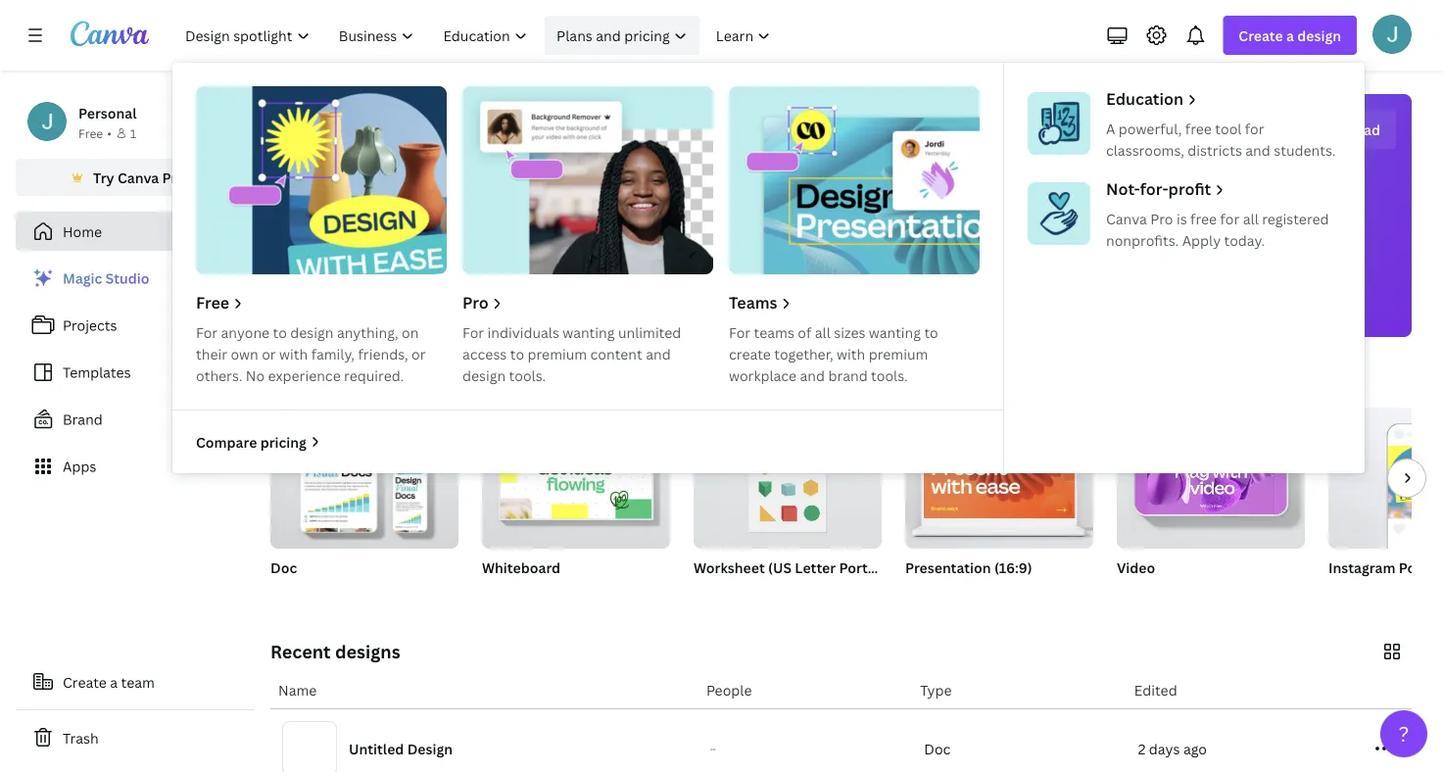Task type: describe. For each thing, give the bounding box(es) containing it.
worksheet
[[694, 558, 765, 577]]

not-
[[1107, 178, 1141, 199]]

tools. inside for individuals wanting unlimited access to premium content and design tools.
[[509, 366, 546, 385]]

group for whiteboard
[[482, 408, 670, 549]]

create a team button
[[16, 663, 255, 702]]

design
[[407, 739, 453, 758]]

name
[[278, 681, 317, 699]]

want
[[361, 368, 403, 392]]

plans and pricing
[[557, 26, 670, 45]]

canva inside canva pro is free for all registered nonprofits. apply today.
[[1107, 209, 1148, 228]]

create for create a team
[[63, 673, 107, 691]]

tools. inside for teams of all sizes wanting to create together, with premium workplace and brand tools.
[[871, 366, 908, 385]]

group for worksheet (us letter portrait)
[[694, 408, 882, 549]]

anything,
[[337, 323, 399, 342]]

doc inside group
[[271, 558, 297, 577]]

free for free •
[[78, 125, 103, 141]]

video
[[1117, 558, 1156, 577]]

personal
[[78, 103, 137, 122]]

trash
[[63, 729, 99, 747]]

their
[[196, 345, 227, 363]]

plans
[[557, 26, 593, 45]]

districts
[[1188, 141, 1243, 159]]

for for pro
[[463, 323, 484, 342]]

presentation (16:9) group
[[906, 408, 1094, 602]]

1 group from the left
[[271, 408, 459, 549]]

a powerful, free tool for classrooms, districts and students.
[[1107, 119, 1336, 159]]

plans and pricing button
[[544, 16, 700, 55]]

projects
[[63, 316, 117, 335]]

worksheet (us letter portrait) group
[[694, 408, 896, 602]]

others.
[[196, 366, 243, 385]]

workplace
[[729, 366, 797, 385]]

docs
[[498, 305, 526, 321]]

2 days ago
[[1139, 739, 1207, 758]]

compare pricing
[[196, 433, 307, 451]]

letter
[[795, 558, 836, 577]]

brand
[[63, 410, 103, 429]]

create a design button
[[1224, 16, 1357, 55]]

designs
[[335, 640, 400, 664]]

will
[[717, 117, 767, 159]]

2 vertical spatial pro
[[463, 292, 489, 313]]

premium inside for teams of all sizes wanting to create together, with premium workplace and brand tools.
[[869, 345, 929, 363]]

•
[[107, 125, 112, 141]]

you
[[774, 117, 832, 159]]

apply
[[1183, 231, 1221, 249]]

1
[[130, 125, 136, 141]]

you might want to try...
[[271, 368, 468, 392]]

individuals
[[488, 323, 560, 342]]

presentation (16:9) 1920 × 1080 px
[[906, 558, 1033, 600]]

whiteboard
[[482, 558, 561, 577]]

people
[[707, 681, 752, 699]]

instagram post (s
[[1329, 558, 1444, 577]]

presentation
[[906, 558, 991, 577]]

docs button
[[489, 235, 536, 337]]

what will you design today?
[[627, 117, 1055, 159]]

2
[[1139, 739, 1146, 758]]

?
[[1399, 720, 1410, 748]]

(us
[[768, 558, 792, 577]]

video group
[[1117, 408, 1305, 602]]

to left try...
[[407, 368, 426, 392]]

no
[[246, 366, 265, 385]]

and inside popup button
[[596, 26, 621, 45]]

days
[[1150, 739, 1180, 758]]

×
[[937, 584, 942, 600]]

design inside dropdown button
[[1298, 26, 1342, 45]]

new
[[209, 271, 234, 285]]

today?
[[945, 117, 1055, 159]]

magic studio
[[63, 269, 149, 288]]

top level navigation element
[[172, 16, 1365, 473]]

instagram post (square) group
[[1329, 408, 1444, 602]]

list containing magic studio
[[16, 259, 255, 486]]

brand
[[829, 366, 868, 385]]

1 vertical spatial doc
[[925, 739, 951, 758]]

untitled
[[349, 739, 404, 758]]

group for instagram post (s
[[1329, 408, 1444, 549]]

unlimited
[[618, 323, 681, 342]]

create a design
[[1239, 26, 1342, 45]]

1080
[[945, 584, 975, 600]]

group for video
[[1117, 408, 1305, 549]]

for teams of all sizes wanting to create together, with premium workplace and brand tools.
[[729, 323, 939, 385]]

all inside for teams of all sizes wanting to create together, with premium workplace and brand tools.
[[815, 323, 831, 342]]

design inside for individuals wanting unlimited access to premium content and design tools.
[[463, 366, 506, 385]]

for for teams
[[729, 323, 751, 342]]

worksheet (us letter portrait)
[[694, 558, 896, 577]]

pro inside canva pro is free for all registered nonprofits. apply today.
[[1151, 209, 1174, 228]]

wanting inside for teams of all sizes wanting to create together, with premium workplace and brand tools.
[[869, 323, 921, 342]]

px
[[978, 584, 991, 600]]

access
[[463, 345, 507, 363]]

to inside for individuals wanting unlimited access to premium content and design tools.
[[510, 345, 524, 363]]

studio
[[105, 269, 149, 288]]

--
[[710, 743, 716, 754]]

canva pro is free for all registered nonprofits. apply today.
[[1107, 209, 1330, 249]]

? button
[[1381, 711, 1428, 758]]

teams
[[754, 323, 795, 342]]

upload
[[1332, 120, 1381, 139]]



Task type: locate. For each thing, give the bounding box(es) containing it.
and down unlimited
[[646, 345, 671, 363]]

4 group from the left
[[906, 408, 1094, 549]]

own
[[231, 345, 258, 363]]

1 vertical spatial free
[[1191, 209, 1217, 228]]

presentations
[[692, 305, 771, 321]]

1 or from the left
[[262, 345, 276, 363]]

1 horizontal spatial for
[[463, 323, 484, 342]]

1 horizontal spatial canva
[[1107, 209, 1148, 228]]

a for design
[[1287, 26, 1295, 45]]

tools. right brand
[[871, 366, 908, 385]]

2 - from the left
[[713, 743, 716, 754]]

wanting inside for individuals wanting unlimited access to premium content and design tools.
[[563, 323, 615, 342]]

free inside canva pro is free for all registered nonprofits. apply today.
[[1191, 209, 1217, 228]]

pricing right plans
[[624, 26, 670, 45]]

templates link
[[16, 353, 255, 392]]

whiteboard group
[[482, 408, 670, 602]]

1 horizontal spatial or
[[412, 345, 426, 363]]

0 horizontal spatial pro
[[162, 168, 185, 187]]

wanting up content at the top
[[563, 323, 615, 342]]

pricing
[[624, 26, 670, 45], [260, 433, 307, 451]]

projects link
[[16, 306, 255, 345]]

list
[[16, 259, 255, 486]]

1 horizontal spatial for
[[1246, 119, 1265, 138]]

1 horizontal spatial free
[[196, 292, 229, 313]]

sizes
[[834, 323, 866, 342]]

create inside create a design dropdown button
[[1239, 26, 1284, 45]]

and inside for teams of all sizes wanting to create together, with premium workplace and brand tools.
[[800, 366, 825, 385]]

(s
[[1432, 558, 1444, 577]]

for up today.
[[1221, 209, 1240, 228]]

1 tools. from the left
[[509, 366, 546, 385]]

for up "access"
[[463, 323, 484, 342]]

tool
[[1216, 119, 1242, 138]]

0 vertical spatial pro
[[162, 168, 185, 187]]

to inside for teams of all sizes wanting to create together, with premium workplace and brand tools.
[[925, 323, 939, 342]]

free inside a powerful, free tool for classrooms, districts and students.
[[1186, 119, 1212, 138]]

0 horizontal spatial canva
[[118, 168, 159, 187]]

create for create a design
[[1239, 26, 1284, 45]]

unlimited
[[482, 584, 538, 600]]

0 horizontal spatial tools.
[[509, 366, 546, 385]]

or down on
[[412, 345, 426, 363]]

premium inside for individuals wanting unlimited access to premium content and design tools.
[[528, 345, 587, 363]]

canva right try
[[118, 168, 159, 187]]

1 wanting from the left
[[563, 323, 615, 342]]

powerful,
[[1119, 119, 1182, 138]]

pricing inside menu
[[260, 433, 307, 451]]

to right the anyone
[[273, 323, 287, 342]]

2 tools. from the left
[[871, 366, 908, 385]]

today.
[[1225, 231, 1265, 249]]

post
[[1399, 558, 1429, 577]]

create inside create a team button
[[63, 673, 107, 691]]

create
[[729, 345, 771, 363]]

0 vertical spatial for
[[1246, 119, 1265, 138]]

compare
[[196, 433, 257, 451]]

1 horizontal spatial create
[[1239, 26, 1284, 45]]

0 horizontal spatial premium
[[528, 345, 587, 363]]

trash link
[[16, 718, 255, 758]]

for inside for teams of all sizes wanting to create together, with premium workplace and brand tools.
[[729, 323, 751, 342]]

2 group from the left
[[482, 408, 670, 549]]

you
[[271, 368, 303, 392]]

1 horizontal spatial pro
[[463, 292, 489, 313]]

wanting
[[563, 323, 615, 342], [869, 323, 921, 342]]

doc group
[[271, 408, 459, 602]]

1 horizontal spatial with
[[837, 345, 866, 363]]

profit
[[1169, 178, 1212, 199]]

and inside a powerful, free tool for classrooms, districts and students.
[[1246, 141, 1271, 159]]

premium
[[528, 345, 587, 363], [869, 345, 929, 363]]

design right "you"
[[839, 117, 939, 159]]

(16:9)
[[995, 558, 1033, 577]]

might
[[307, 368, 357, 392]]

1920
[[906, 584, 934, 600]]

pro left docs
[[463, 292, 489, 313]]

create a team
[[63, 673, 155, 691]]

and inside for individuals wanting unlimited access to premium content and design tools.
[[646, 345, 671, 363]]

teams
[[729, 292, 778, 313]]

0 horizontal spatial a
[[110, 673, 118, 691]]

1 horizontal spatial a
[[1287, 26, 1295, 45]]

6 group from the left
[[1329, 408, 1444, 549]]

presentations button
[[692, 235, 771, 337]]

for
[[1246, 119, 1265, 138], [1221, 209, 1240, 228]]

pro up home link
[[162, 168, 185, 187]]

for individuals wanting unlimited access to premium content and design tools.
[[463, 323, 681, 385]]

1 vertical spatial all
[[815, 323, 831, 342]]

0 horizontal spatial for
[[196, 323, 218, 342]]

2 horizontal spatial pro
[[1151, 209, 1174, 228]]

try canva pro
[[93, 168, 185, 187]]

a for team
[[110, 673, 118, 691]]

for inside a powerful, free tool for classrooms, districts and students.
[[1246, 119, 1265, 138]]

plans and pricing menu
[[172, 63, 1365, 473]]

to down 'individuals'
[[510, 345, 524, 363]]

for for free
[[196, 323, 218, 342]]

and down together,
[[800, 366, 825, 385]]

0 vertical spatial all
[[1243, 209, 1259, 228]]

nonprofits.
[[1107, 231, 1179, 249]]

None search field
[[547, 182, 1135, 221]]

2 with from the left
[[837, 345, 866, 363]]

free •
[[78, 125, 112, 141]]

with inside for anyone to design anything, on their own or with family, friends, or others. no experience required.
[[279, 345, 308, 363]]

premium right together,
[[869, 345, 929, 363]]

1 for from the left
[[196, 323, 218, 342]]

2 wanting from the left
[[869, 323, 921, 342]]

0 vertical spatial pricing
[[624, 26, 670, 45]]

registered
[[1263, 209, 1330, 228]]

free up apply
[[1191, 209, 1217, 228]]

with down sizes
[[837, 345, 866, 363]]

design down "access"
[[463, 366, 506, 385]]

for
[[196, 323, 218, 342], [463, 323, 484, 342], [729, 323, 751, 342]]

with inside for teams of all sizes wanting to create together, with premium workplace and brand tools.
[[837, 345, 866, 363]]

john smith image
[[1373, 14, 1412, 54]]

0 horizontal spatial with
[[279, 345, 308, 363]]

portrait)
[[839, 558, 896, 577]]

0 horizontal spatial doc
[[271, 558, 297, 577]]

experience
[[268, 366, 341, 385]]

0 vertical spatial a
[[1287, 26, 1295, 45]]

for inside canva pro is free for all registered nonprofits. apply today.
[[1221, 209, 1240, 228]]

and right districts
[[1246, 141, 1271, 159]]

free left •
[[78, 125, 103, 141]]

tools.
[[509, 366, 546, 385], [871, 366, 908, 385]]

pricing right compare
[[260, 433, 307, 451]]

tools. down 'individuals'
[[509, 366, 546, 385]]

a
[[1107, 119, 1116, 138]]

group for presentation (16:9)
[[906, 408, 1094, 549]]

recent
[[271, 640, 331, 664]]

1 with from the left
[[279, 345, 308, 363]]

with for free
[[279, 345, 308, 363]]

canva up nonprofits.
[[1107, 209, 1148, 228]]

0 horizontal spatial all
[[815, 323, 831, 342]]

1 - from the left
[[710, 743, 713, 754]]

instagram
[[1329, 558, 1396, 577]]

design up family, at the top of page
[[290, 323, 334, 342]]

and right plans
[[596, 26, 621, 45]]

for for education
[[1246, 119, 1265, 138]]

0 vertical spatial free
[[78, 125, 103, 141]]

1 vertical spatial a
[[110, 673, 118, 691]]

content
[[591, 345, 643, 363]]

doc up recent
[[271, 558, 297, 577]]

free inside plans and pricing menu
[[196, 292, 229, 313]]

5 group from the left
[[1117, 408, 1305, 549]]

2 horizontal spatial for
[[729, 323, 751, 342]]

team
[[121, 673, 155, 691]]

design inside for anyone to design anything, on their own or with family, friends, or others. no experience required.
[[290, 323, 334, 342]]

free down new
[[196, 292, 229, 313]]

1 horizontal spatial pricing
[[624, 26, 670, 45]]

for inside for individuals wanting unlimited access to premium content and design tools.
[[463, 323, 484, 342]]

1 horizontal spatial premium
[[869, 345, 929, 363]]

0 horizontal spatial or
[[262, 345, 276, 363]]

1 premium from the left
[[528, 345, 587, 363]]

to
[[273, 323, 287, 342], [925, 323, 939, 342], [510, 345, 524, 363], [407, 368, 426, 392]]

of
[[798, 323, 812, 342]]

untitled design
[[349, 739, 453, 758]]

1 horizontal spatial wanting
[[869, 323, 921, 342]]

doc down "type"
[[925, 739, 951, 758]]

to right sizes
[[925, 323, 939, 342]]

3 group from the left
[[694, 408, 882, 549]]

recent designs
[[271, 640, 400, 664]]

pro left is
[[1151, 209, 1174, 228]]

2 or from the left
[[412, 345, 426, 363]]

a inside button
[[110, 673, 118, 691]]

1 vertical spatial pricing
[[260, 433, 307, 451]]

0 vertical spatial canva
[[118, 168, 159, 187]]

to inside for anyone to design anything, on their own or with family, friends, or others. no experience required.
[[273, 323, 287, 342]]

wanting right sizes
[[869, 323, 921, 342]]

classrooms,
[[1107, 141, 1185, 159]]

students.
[[1274, 141, 1336, 159]]

pro inside try canva pro button
[[162, 168, 185, 187]]

is
[[1177, 209, 1187, 228]]

for for not-for-profit
[[1221, 209, 1240, 228]]

1 vertical spatial canva
[[1107, 209, 1148, 228]]

for right "tool"
[[1246, 119, 1265, 138]]

free for free
[[196, 292, 229, 313]]

with up experience
[[279, 345, 308, 363]]

or
[[262, 345, 276, 363], [412, 345, 426, 363]]

1 horizontal spatial tools.
[[871, 366, 908, 385]]

all up today.
[[1243, 209, 1259, 228]]

family,
[[311, 345, 355, 363]]

0 horizontal spatial create
[[63, 673, 107, 691]]

for down presentations
[[729, 323, 751, 342]]

0 horizontal spatial wanting
[[563, 323, 615, 342]]

1 vertical spatial pro
[[1151, 209, 1174, 228]]

group
[[271, 408, 459, 549], [482, 408, 670, 549], [694, 408, 882, 549], [906, 408, 1094, 549], [1117, 408, 1305, 549], [1329, 408, 1444, 549]]

1 horizontal spatial all
[[1243, 209, 1259, 228]]

apps link
[[16, 447, 255, 486]]

with for teams
[[837, 345, 866, 363]]

pricing inside popup button
[[624, 26, 670, 45]]

0 horizontal spatial for
[[1221, 209, 1240, 228]]

2 for from the left
[[463, 323, 484, 342]]

required.
[[344, 366, 404, 385]]

edited
[[1135, 681, 1178, 699]]

brand link
[[16, 400, 255, 439]]

education
[[1107, 88, 1184, 109]]

templates
[[63, 363, 131, 382]]

doc
[[271, 558, 297, 577], [925, 739, 951, 758]]

home link
[[16, 212, 255, 251]]

apps
[[63, 457, 96, 476]]

0 vertical spatial doc
[[271, 558, 297, 577]]

design left john smith icon
[[1298, 26, 1342, 45]]

premium down 'individuals'
[[528, 345, 587, 363]]

for up their in the top left of the page
[[196, 323, 218, 342]]

for inside for anyone to design anything, on their own or with family, friends, or others. no experience required.
[[196, 323, 218, 342]]

0 vertical spatial create
[[1239, 26, 1284, 45]]

2 premium from the left
[[869, 345, 929, 363]]

upload button
[[1317, 110, 1397, 149]]

free up districts
[[1186, 119, 1212, 138]]

1 vertical spatial create
[[63, 673, 107, 691]]

0 horizontal spatial free
[[78, 125, 103, 141]]

a inside dropdown button
[[1287, 26, 1295, 45]]

1 vertical spatial for
[[1221, 209, 1240, 228]]

canva inside button
[[118, 168, 159, 187]]

for-
[[1141, 178, 1169, 199]]

not-for-profit
[[1107, 178, 1212, 199]]

3 for from the left
[[729, 323, 751, 342]]

0 vertical spatial free
[[1186, 119, 1212, 138]]

all inside canva pro is free for all registered nonprofits. apply today.
[[1243, 209, 1259, 228]]

try canva pro button
[[16, 159, 255, 196]]

1 horizontal spatial doc
[[925, 739, 951, 758]]

or right "own"
[[262, 345, 276, 363]]

free
[[1186, 119, 1212, 138], [1191, 209, 1217, 228]]

0 horizontal spatial pricing
[[260, 433, 307, 451]]

all right the of at the top right
[[815, 323, 831, 342]]

with
[[279, 345, 308, 363], [837, 345, 866, 363]]

1 vertical spatial free
[[196, 292, 229, 313]]

together,
[[775, 345, 834, 363]]

create
[[1239, 26, 1284, 45], [63, 673, 107, 691]]

free
[[78, 125, 103, 141], [196, 292, 229, 313]]

group inside worksheet (us letter portrait) group
[[694, 408, 882, 549]]

try...
[[430, 368, 468, 392]]



Task type: vqa. For each thing, say whether or not it's contained in the screenshot.
Video
yes



